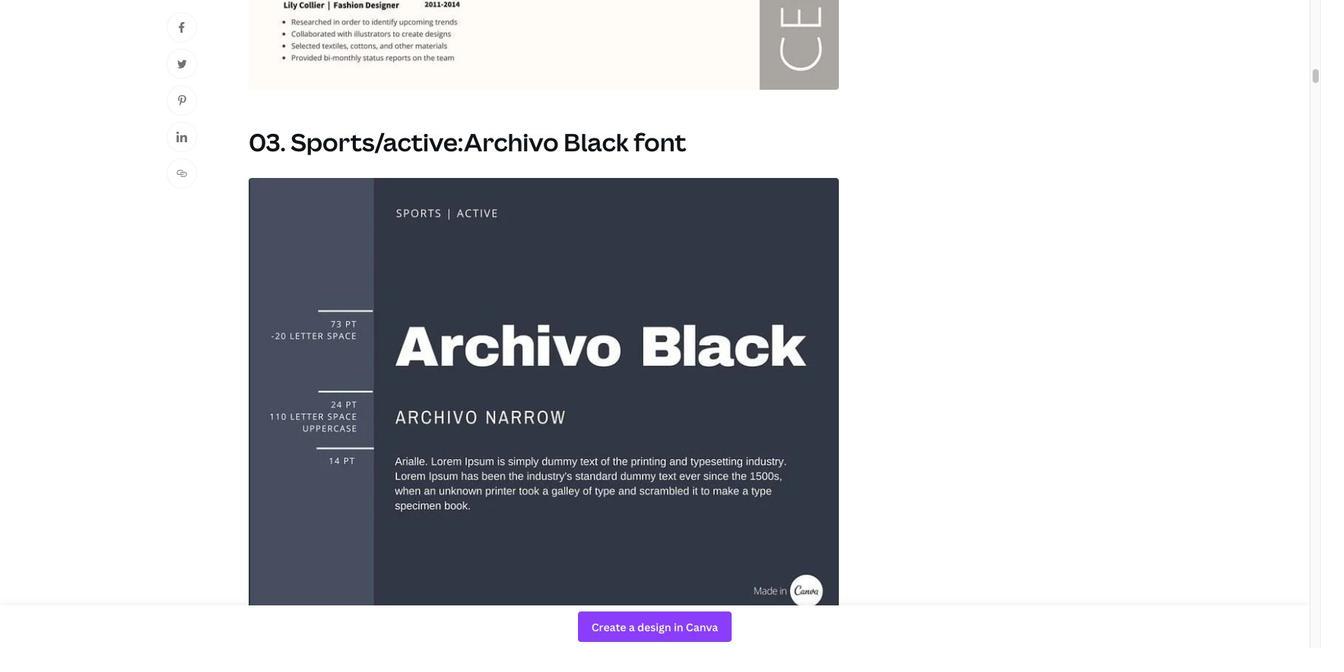 Task type: locate. For each thing, give the bounding box(es) containing it.
sports/active:archivo
[[291, 126, 559, 158]]

black
[[564, 126, 629, 158]]



Task type: describe. For each thing, give the bounding box(es) containing it.
font
[[634, 126, 687, 158]]

03.
[[249, 126, 286, 158]]

03. sports/active:archivo black font
[[249, 126, 687, 158]]



Task type: vqa. For each thing, say whether or not it's contained in the screenshot.
"FONT"
yes



